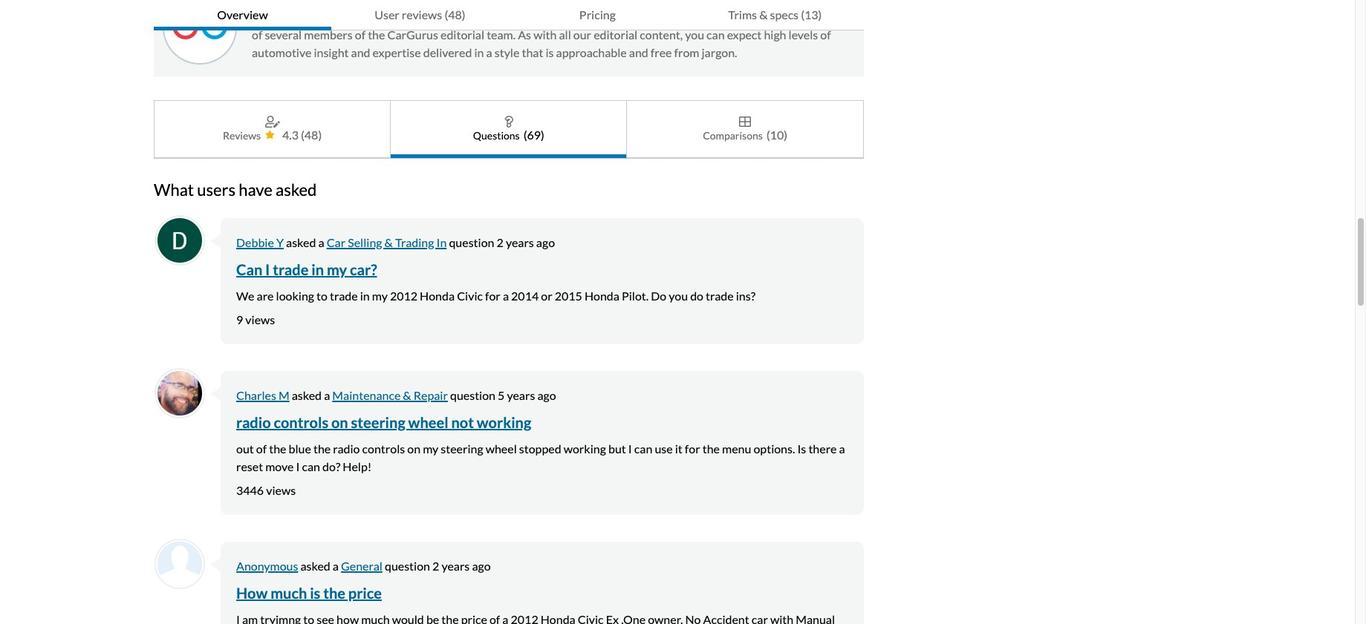 Task type: describe. For each thing, give the bounding box(es) containing it.
out of the blue the radio controls on my steering wheel stopped working but i  can use it for the menu options. is there a reset move i can do? help!
[[236, 442, 845, 474]]

expect
[[727, 27, 762, 42]]

debbie
[[236, 236, 274, 250]]

repair
[[414, 389, 448, 403]]

with
[[534, 27, 557, 42]]

looking
[[276, 289, 314, 303]]

content
[[630, 10, 670, 24]]

of down while
[[252, 27, 263, 42]]

there
[[809, 442, 837, 456]]

in
[[437, 236, 447, 250]]

levels
[[789, 27, 818, 42]]

1 horizontal spatial trade
[[330, 289, 358, 303]]

of inside "out of the blue the radio controls on my steering wheel stopped working but i  can use it for the menu options. is there a reset move i can do? help!"
[[256, 442, 267, 456]]

1 vertical spatial our
[[574, 27, 592, 42]]

3446
[[236, 484, 264, 498]]

general link
[[341, 560, 383, 574]]

2015
[[555, 289, 582, 303]]

anonymous link
[[236, 560, 298, 574]]

is
[[798, 442, 806, 456]]

1 honda from the left
[[420, 289, 455, 303]]

style
[[495, 45, 520, 59]]

working inside "out of the blue the radio controls on my steering wheel stopped working but i  can use it for the menu options. is there a reset move i can do? help!"
[[564, 442, 606, 456]]

2 vertical spatial can
[[302, 460, 320, 474]]

a inside while we highlight specific author bylines where possible, sometimes our content results from the combined efforts of several members of the cargurus editorial team. as with all our editorial content, you can expect high levels of automotive insight and expertise delivered in a style that is approachable and free from jargon.
[[486, 45, 492, 59]]

in inside while we highlight specific author bylines where possible, sometimes our content results from the combined efforts of several members of the cargurus editorial team. as with all our editorial content, you can expect high levels of automotive insight and expertise delivered in a style that is approachable and free from jargon.
[[474, 45, 484, 59]]

pricing tab
[[509, 0, 686, 30]]

1 editorial from the left
[[441, 27, 485, 42]]

user
[[375, 7, 400, 22]]

all
[[559, 27, 571, 42]]

bylines
[[429, 10, 466, 24]]

cargurus cg logo image
[[163, 0, 237, 65]]

the up move
[[269, 442, 286, 456]]

are
[[257, 289, 274, 303]]

asked up the how much is the price
[[301, 560, 330, 574]]

combined
[[757, 10, 808, 24]]

controls inside "out of the blue the radio controls on my steering wheel stopped working but i  can use it for the menu options. is there a reset move i can do? help!"
[[362, 442, 405, 456]]

debbie y asked a car selling & trading in question 2 years ago
[[236, 236, 555, 250]]

how much is the price link
[[236, 585, 382, 603]]

can
[[236, 261, 262, 279]]

3446 views
[[236, 484, 296, 498]]

anonymous
[[236, 560, 298, 574]]

for inside "out of the blue the radio controls on my steering wheel stopped working but i  can use it for the menu options. is there a reset move i can do? help!"
[[685, 442, 700, 456]]

asked right m
[[292, 389, 322, 403]]

a inside "out of the blue the radio controls on my steering wheel stopped working but i  can use it for the menu options. is there a reset move i can do? help!"
[[839, 442, 845, 456]]

where
[[468, 10, 501, 24]]

(48) inside tab
[[445, 7, 466, 22]]

views for controls
[[266, 484, 296, 498]]

1 vertical spatial years
[[507, 389, 535, 403]]

2 horizontal spatial i
[[628, 442, 632, 456]]

9 views
[[236, 313, 275, 327]]

the left price
[[323, 585, 346, 603]]

tab list containing 4.3
[[154, 100, 864, 159]]

charles m asked a maintenance & repair question 5 years ago
[[236, 389, 556, 403]]

to
[[317, 289, 328, 303]]

car
[[327, 236, 346, 250]]

0 vertical spatial radio
[[236, 414, 271, 432]]

0 vertical spatial from
[[710, 10, 735, 24]]

can i trade in my car?
[[236, 261, 377, 279]]

steering inside "out of the blue the radio controls on my steering wheel stopped working but i  can use it for the menu options. is there a reset move i can do? help!"
[[441, 442, 483, 456]]

can i trade in my car? link
[[236, 261, 377, 279]]

cargurus
[[387, 27, 438, 42]]

reviews count element
[[301, 126, 322, 144]]

free
[[651, 45, 672, 59]]

reviews
[[402, 7, 442, 22]]

menu
[[722, 442, 751, 456]]

1 vertical spatial you
[[669, 289, 688, 303]]

the up do?
[[314, 442, 331, 456]]

0 horizontal spatial wheel
[[408, 414, 449, 432]]

my inside "out of the blue the radio controls on my steering wheel stopped working but i  can use it for the menu options. is there a reset move i can do? help!"
[[423, 442, 439, 456]]

not
[[451, 414, 474, 432]]

options.
[[754, 442, 795, 456]]

what users have asked
[[154, 180, 317, 200]]

efforts
[[811, 10, 846, 24]]

move
[[265, 460, 294, 474]]

it
[[675, 442, 683, 456]]

0 vertical spatial 2
[[497, 236, 504, 250]]

a left maintenance
[[324, 389, 330, 403]]

1 vertical spatial question
[[450, 389, 496, 403]]

2 vertical spatial in
[[360, 289, 370, 303]]

2 and from the left
[[629, 45, 649, 59]]

content,
[[640, 27, 683, 42]]

m
[[279, 389, 290, 403]]

views for i
[[245, 313, 275, 327]]

selling
[[348, 236, 382, 250]]

how much is the price
[[236, 585, 382, 603]]

5
[[498, 389, 505, 403]]

delivered
[[423, 45, 472, 59]]

a left 2014 on the top of page
[[503, 289, 509, 303]]

maintenance & repair link
[[332, 389, 448, 403]]

radio controls on steering wheel not working
[[236, 414, 532, 432]]

what
[[154, 180, 194, 200]]

1 vertical spatial ago
[[538, 389, 556, 403]]

(10)
[[767, 128, 788, 142]]

car?
[[350, 261, 377, 279]]

(69)
[[524, 128, 545, 142]]

tab list containing overview
[[154, 0, 864, 30]]

reset
[[236, 460, 263, 474]]

as
[[518, 27, 531, 42]]

civic
[[457, 289, 483, 303]]

radio controls on steering wheel not working link
[[236, 414, 532, 432]]

radio inside "out of the blue the radio controls on my steering wheel stopped working but i  can use it for the menu options. is there a reset move i can do? help!"
[[333, 442, 360, 456]]

maintenance
[[332, 389, 401, 403]]

1 and from the left
[[351, 45, 370, 59]]

0 horizontal spatial trade
[[273, 261, 309, 279]]

2 horizontal spatial trade
[[706, 289, 734, 303]]

how
[[236, 585, 268, 603]]

blue
[[289, 442, 311, 456]]

general
[[341, 560, 383, 574]]

0 vertical spatial years
[[506, 236, 534, 250]]

overview
[[217, 7, 268, 22]]

1 vertical spatial is
[[310, 585, 320, 603]]

specs
[[770, 7, 799, 22]]



Task type: locate. For each thing, give the bounding box(es) containing it.
1 horizontal spatial honda
[[585, 289, 620, 303]]

question
[[449, 236, 494, 250], [450, 389, 496, 403], [385, 560, 430, 574]]

1 vertical spatial controls
[[362, 442, 405, 456]]

(48) right 4.3
[[301, 128, 322, 142]]

2 right general
[[433, 560, 439, 574]]

1 horizontal spatial editorial
[[594, 27, 638, 42]]

0 horizontal spatial our
[[574, 27, 592, 42]]

0 vertical spatial views
[[245, 313, 275, 327]]

author
[[392, 10, 427, 24]]

i right can
[[265, 261, 270, 279]]

is inside while we highlight specific author bylines where possible, sometimes our content results from the combined efforts of several members of the cargurus editorial team. as with all our editorial content, you can expect high levels of automotive insight and expertise delivered in a style that is approachable and free from jargon.
[[546, 45, 554, 59]]

much
[[271, 585, 307, 603]]

1 horizontal spatial steering
[[441, 442, 483, 456]]

2 horizontal spatial in
[[474, 45, 484, 59]]

working down 5
[[477, 414, 532, 432]]

2 up we are looking to trade in my 2012 honda civic for a 2014 or 2015 honda pilot. do you do trade ins?
[[497, 236, 504, 250]]

1 horizontal spatial can
[[634, 442, 653, 456]]

2012
[[390, 289, 418, 303]]

0 horizontal spatial for
[[485, 289, 501, 303]]

0 vertical spatial controls
[[274, 414, 329, 432]]

2 vertical spatial ago
[[472, 560, 491, 574]]

0 vertical spatial working
[[477, 414, 532, 432]]

the up expect
[[738, 10, 755, 24]]

can inside while we highlight specific author bylines where possible, sometimes our content results from the combined efforts of several members of the cargurus editorial team. as with all our editorial content, you can expect high levels of automotive insight and expertise delivered in a style that is approachable and free from jargon.
[[707, 27, 725, 42]]

questions count element
[[524, 126, 545, 144]]

0 vertical spatial you
[[685, 27, 704, 42]]

1 vertical spatial views
[[266, 484, 296, 498]]

2 vertical spatial question
[[385, 560, 430, 574]]

honda left pilot.
[[585, 289, 620, 303]]

can up jargon. at the top of page
[[707, 27, 725, 42]]

charles
[[236, 389, 276, 403]]

ins?
[[736, 289, 756, 303]]

1 vertical spatial tab list
[[154, 100, 864, 159]]

0 horizontal spatial steering
[[351, 414, 406, 432]]

1 vertical spatial radio
[[333, 442, 360, 456]]

specific
[[351, 10, 390, 24]]

the down specific
[[368, 27, 385, 42]]

0 vertical spatial steering
[[351, 414, 406, 432]]

a left general link at the left bottom
[[333, 560, 339, 574]]

0 horizontal spatial radio
[[236, 414, 271, 432]]

0 horizontal spatial 2
[[433, 560, 439, 574]]

we
[[236, 289, 254, 303]]

1 horizontal spatial i
[[296, 460, 300, 474]]

1 vertical spatial working
[[564, 442, 606, 456]]

0 horizontal spatial working
[[477, 414, 532, 432]]

1 vertical spatial in
[[312, 261, 324, 279]]

use
[[655, 442, 673, 456]]

is right the that on the top left of page
[[546, 45, 554, 59]]

0 vertical spatial wheel
[[408, 414, 449, 432]]

i right but
[[628, 442, 632, 456]]

in down car?
[[360, 289, 370, 303]]

1 horizontal spatial for
[[685, 442, 700, 456]]

working
[[477, 414, 532, 432], [564, 442, 606, 456]]

do
[[651, 289, 667, 303]]

wheel left stopped
[[486, 442, 517, 456]]

1 horizontal spatial from
[[710, 10, 735, 24]]

& right selling on the left top of the page
[[385, 236, 393, 250]]

you
[[685, 27, 704, 42], [669, 289, 688, 303]]

insight
[[314, 45, 349, 59]]

wheel inside "out of the blue the radio controls on my steering wheel stopped working but i  can use it for the menu options. is there a reset move i can do? help!"
[[486, 442, 517, 456]]

trading
[[395, 236, 434, 250]]

on down radio controls on steering wheel not working
[[407, 442, 421, 456]]

my down repair
[[423, 442, 439, 456]]

and left free
[[629, 45, 649, 59]]

for
[[485, 289, 501, 303], [685, 442, 700, 456]]

1 vertical spatial my
[[372, 289, 388, 303]]

0 horizontal spatial i
[[265, 261, 270, 279]]

in left style
[[474, 45, 484, 59]]

editorial down the pricing in the left of the page
[[594, 27, 638, 42]]

honda left civic
[[420, 289, 455, 303]]

asked right the 'have'
[[276, 180, 317, 200]]

1 horizontal spatial working
[[564, 442, 606, 456]]

1 vertical spatial from
[[674, 45, 700, 59]]

0 vertical spatial in
[[474, 45, 484, 59]]

radio up help!
[[333, 442, 360, 456]]

1 vertical spatial (48)
[[301, 128, 322, 142]]

asked right y
[[286, 236, 316, 250]]

0 horizontal spatial in
[[312, 261, 324, 279]]

is
[[546, 45, 554, 59], [310, 585, 320, 603]]

1 horizontal spatial 2
[[497, 236, 504, 250]]

charles m link
[[236, 389, 290, 403]]

from
[[710, 10, 735, 24], [674, 45, 700, 59]]

or
[[541, 289, 553, 303]]

0 vertical spatial is
[[546, 45, 554, 59]]

my left 2012
[[372, 289, 388, 303]]

of right out
[[256, 442, 267, 456]]

our right 'all'
[[574, 27, 592, 42]]

help!
[[343, 460, 372, 474]]

users
[[197, 180, 236, 200]]

views
[[245, 313, 275, 327], [266, 484, 296, 498]]

2 vertical spatial i
[[296, 460, 300, 474]]

2 vertical spatial my
[[423, 442, 439, 456]]

1 horizontal spatial wheel
[[486, 442, 517, 456]]

members
[[304, 27, 353, 42]]

trims & specs (13)
[[728, 7, 822, 22]]

0 vertical spatial &
[[759, 7, 768, 22]]

1 vertical spatial on
[[407, 442, 421, 456]]

you left do
[[669, 289, 688, 303]]

2 horizontal spatial my
[[423, 442, 439, 456]]

team.
[[487, 27, 516, 42]]

tab list
[[154, 0, 864, 30], [154, 100, 864, 159]]

(48) left the where at the top left
[[445, 7, 466, 22]]

y
[[276, 236, 284, 250]]

while we highlight specific author bylines where possible, sometimes our content results from the combined efforts of several members of the cargurus editorial team. as with all our editorial content, you can expect high levels of automotive insight and expertise delivered in a style that is approachable and free from jargon.
[[252, 10, 846, 59]]

1 horizontal spatial on
[[407, 442, 421, 456]]

1 tab list from the top
[[154, 0, 864, 30]]

steering down maintenance
[[351, 414, 406, 432]]

stopped
[[519, 442, 561, 456]]

a right there
[[839, 442, 845, 456]]

high
[[764, 27, 786, 42]]

questions
[[473, 129, 520, 142]]

& left repair
[[403, 389, 411, 403]]

we
[[285, 10, 301, 24]]

1 horizontal spatial controls
[[362, 442, 405, 456]]

0 vertical spatial question
[[449, 236, 494, 250]]

i
[[265, 261, 270, 279], [628, 442, 632, 456], [296, 460, 300, 474]]

can left do?
[[302, 460, 320, 474]]

and
[[351, 45, 370, 59], [629, 45, 649, 59]]

can left use in the bottom of the page
[[634, 442, 653, 456]]

question image
[[504, 116, 513, 128]]

on
[[331, 414, 348, 432], [407, 442, 421, 456]]

0 horizontal spatial from
[[674, 45, 700, 59]]

1 vertical spatial steering
[[441, 442, 483, 456]]

0 vertical spatial i
[[265, 261, 270, 279]]

(13)
[[801, 7, 822, 22]]

th large image
[[739, 116, 751, 128]]

1 horizontal spatial radio
[[333, 442, 360, 456]]

my
[[327, 261, 347, 279], [372, 289, 388, 303], [423, 442, 439, 456]]

while
[[252, 10, 283, 24]]

have
[[239, 180, 273, 200]]

2 vertical spatial years
[[442, 560, 470, 574]]

possible,
[[503, 10, 548, 24]]

1 horizontal spatial our
[[609, 10, 627, 24]]

1 vertical spatial i
[[628, 442, 632, 456]]

in
[[474, 45, 484, 59], [312, 261, 324, 279], [360, 289, 370, 303]]

can
[[707, 27, 725, 42], [634, 442, 653, 456], [302, 460, 320, 474]]

trims
[[728, 7, 757, 22]]

0 horizontal spatial &
[[385, 236, 393, 250]]

a left style
[[486, 45, 492, 59]]

controls down radio controls on steering wheel not working
[[362, 442, 405, 456]]

of down efforts
[[821, 27, 831, 42]]

of down specific
[[355, 27, 366, 42]]

several
[[265, 27, 302, 42]]

0 horizontal spatial on
[[331, 414, 348, 432]]

views down move
[[266, 484, 296, 498]]

pilot.
[[622, 289, 649, 303]]

1 vertical spatial 2
[[433, 560, 439, 574]]

wheel down repair
[[408, 414, 449, 432]]

0 horizontal spatial is
[[310, 585, 320, 603]]

the
[[738, 10, 755, 24], [368, 27, 385, 42], [269, 442, 286, 456], [314, 442, 331, 456], [703, 442, 720, 456], [323, 585, 346, 603]]

questions (69)
[[473, 128, 545, 142]]

is right much
[[310, 585, 320, 603]]

pricing
[[579, 7, 616, 22]]

0 vertical spatial (48)
[[445, 7, 466, 22]]

2 editorial from the left
[[594, 27, 638, 42]]

and right "insight"
[[351, 45, 370, 59]]

4.3
[[282, 128, 299, 142]]

question left 5
[[450, 389, 496, 403]]

question right in
[[449, 236, 494, 250]]

out
[[236, 442, 254, 456]]

1 horizontal spatial &
[[403, 389, 411, 403]]

a left "car"
[[318, 236, 324, 250]]

the left menu
[[703, 442, 720, 456]]

1 horizontal spatial is
[[546, 45, 554, 59]]

working left but
[[564, 442, 606, 456]]

0 horizontal spatial and
[[351, 45, 370, 59]]

& inside tab
[[759, 7, 768, 22]]

4.3 (48)
[[282, 128, 322, 142]]

car selling & trading in link
[[327, 236, 447, 250]]

in up to
[[312, 261, 324, 279]]

1 vertical spatial &
[[385, 236, 393, 250]]

do
[[690, 289, 704, 303]]

1 vertical spatial for
[[685, 442, 700, 456]]

1 horizontal spatial my
[[372, 289, 388, 303]]

radio down charles on the left bottom of the page
[[236, 414, 271, 432]]

2 horizontal spatial can
[[707, 27, 725, 42]]

user reviews (48) tab
[[331, 0, 509, 30]]

comparisons
[[703, 129, 763, 142]]

0 horizontal spatial honda
[[420, 289, 455, 303]]

2 tab list from the top
[[154, 100, 864, 159]]

on inside "out of the blue the radio controls on my steering wheel stopped working but i  can use it for the menu options. is there a reset move i can do? help!"
[[407, 442, 421, 456]]

from up expect
[[710, 10, 735, 24]]

1 horizontal spatial (48)
[[445, 7, 466, 22]]

trade right do
[[706, 289, 734, 303]]

0 horizontal spatial my
[[327, 261, 347, 279]]

1 horizontal spatial in
[[360, 289, 370, 303]]

ago
[[536, 236, 555, 250], [538, 389, 556, 403], [472, 560, 491, 574]]

controls up blue
[[274, 414, 329, 432]]

& left specs
[[759, 7, 768, 22]]

editorial
[[441, 27, 485, 42], [594, 27, 638, 42]]

2 vertical spatial &
[[403, 389, 411, 403]]

1 horizontal spatial and
[[629, 45, 649, 59]]

expertise
[[373, 45, 421, 59]]

automotive
[[252, 45, 312, 59]]

my left car?
[[327, 261, 347, 279]]

user edit image
[[265, 116, 280, 128]]

0 horizontal spatial controls
[[274, 414, 329, 432]]

for right it
[[685, 442, 700, 456]]

honda
[[420, 289, 455, 303], [585, 289, 620, 303]]

question right general link at the left bottom
[[385, 560, 430, 574]]

i down blue
[[296, 460, 300, 474]]

1 vertical spatial wheel
[[486, 442, 517, 456]]

1 vertical spatial can
[[634, 442, 653, 456]]

trade right to
[[330, 289, 358, 303]]

user reviews (48)
[[375, 7, 466, 22]]

2 horizontal spatial &
[[759, 7, 768, 22]]

0 vertical spatial tab list
[[154, 0, 864, 30]]

we are looking to trade in my 2012 honda civic for a 2014 or 2015 honda pilot. do you do trade ins?
[[236, 289, 756, 303]]

0 vertical spatial my
[[327, 261, 347, 279]]

a
[[486, 45, 492, 59], [318, 236, 324, 250], [503, 289, 509, 303], [324, 389, 330, 403], [839, 442, 845, 456], [333, 560, 339, 574]]

2014
[[511, 289, 539, 303]]

highlight
[[303, 10, 348, 24]]

from right free
[[674, 45, 700, 59]]

0 vertical spatial ago
[[536, 236, 555, 250]]

you inside while we highlight specific author bylines where possible, sometimes our content results from the combined efforts of several members of the cargurus editorial team. as with all our editorial content, you can expect high levels of automotive insight and expertise delivered in a style that is approachable and free from jargon.
[[685, 27, 704, 42]]

do?
[[323, 460, 341, 474]]

0 horizontal spatial editorial
[[441, 27, 485, 42]]

years
[[506, 236, 534, 250], [507, 389, 535, 403], [442, 560, 470, 574]]

0 vertical spatial for
[[485, 289, 501, 303]]

0 vertical spatial can
[[707, 27, 725, 42]]

trade up looking
[[273, 261, 309, 279]]

steering down not
[[441, 442, 483, 456]]

our left content
[[609, 10, 627, 24]]

approachable
[[556, 45, 627, 59]]

9
[[236, 313, 243, 327]]

trims & specs (13) tab
[[686, 0, 864, 30]]

0 vertical spatial our
[[609, 10, 627, 24]]

steering
[[351, 414, 406, 432], [441, 442, 483, 456]]

2 honda from the left
[[585, 289, 620, 303]]

on down maintenance
[[331, 414, 348, 432]]

0 horizontal spatial (48)
[[301, 128, 322, 142]]

you down results
[[685, 27, 704, 42]]

0 vertical spatial on
[[331, 414, 348, 432]]

0 horizontal spatial can
[[302, 460, 320, 474]]

comparisons count element
[[767, 126, 788, 144]]

sometimes
[[551, 10, 607, 24]]

overview tab
[[154, 0, 331, 30]]

for right civic
[[485, 289, 501, 303]]

views right 9
[[245, 313, 275, 327]]

editorial up delivered
[[441, 27, 485, 42]]



Task type: vqa. For each thing, say whether or not it's contained in the screenshot.
Down payment (0%)
no



